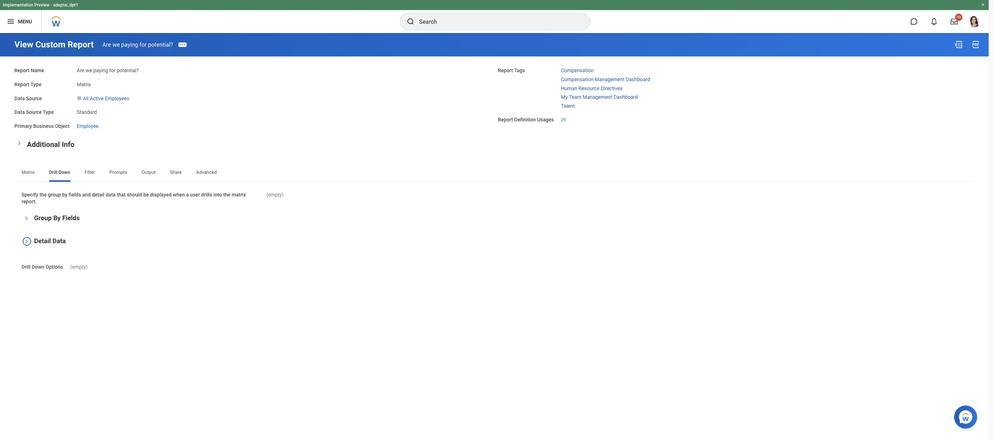 Task type: locate. For each thing, give the bounding box(es) containing it.
employees
[[105, 95, 129, 101]]

1 vertical spatial potential?
[[117, 68, 139, 73]]

1 horizontal spatial chevron down image
[[24, 237, 29, 246]]

human
[[561, 85, 578, 91]]

a
[[186, 192, 189, 198]]

compensation management dashboard
[[561, 76, 651, 82]]

we inside report name element
[[86, 68, 92, 73]]

potential? for report name element
[[117, 68, 139, 73]]

0 horizontal spatial the
[[40, 192, 47, 198]]

paying for the are we paying for potential? link at top
[[121, 41, 138, 48]]

1 vertical spatial we
[[86, 68, 92, 73]]

1 vertical spatial drill
[[22, 264, 30, 270]]

profile logan mcneil image
[[969, 16, 981, 29]]

data
[[106, 192, 116, 198]]

usages
[[538, 117, 554, 122]]

29
[[561, 117, 566, 122]]

1 vertical spatial paying
[[93, 68, 108, 73]]

potential? for the are we paying for potential? link at top
[[148, 41, 173, 48]]

my team management dashboard link
[[561, 93, 638, 100]]

0 vertical spatial compensation
[[561, 68, 594, 73]]

0 vertical spatial source
[[26, 95, 42, 101]]

0 vertical spatial management
[[595, 76, 625, 82]]

1 horizontal spatial down
[[59, 169, 70, 175]]

compensation for compensation management dashboard
[[561, 76, 594, 82]]

are up report name element
[[102, 41, 111, 48]]

are
[[102, 41, 111, 48], [77, 68, 84, 73]]

type
[[31, 81, 41, 87], [43, 109, 54, 115]]

we for the are we paying for potential? link at top
[[113, 41, 120, 48]]

(empty) for drill down options
[[70, 264, 88, 270]]

data source type element
[[77, 105, 97, 116]]

report left tags
[[498, 68, 513, 73]]

tab list
[[14, 164, 975, 182]]

0 vertical spatial (empty)
[[267, 192, 284, 198]]

tab list containing matrix
[[14, 164, 975, 182]]

standard
[[77, 109, 97, 115]]

data down the report type
[[14, 95, 25, 101]]

team
[[569, 94, 582, 100]]

the
[[40, 192, 47, 198], [223, 192, 231, 198]]

0 vertical spatial we
[[113, 41, 120, 48]]

compensation
[[561, 68, 594, 73], [561, 76, 594, 82]]

filter
[[85, 169, 95, 175]]

compensation up human
[[561, 68, 594, 73]]

type up business
[[43, 109, 54, 115]]

dashboard
[[626, 76, 651, 82], [614, 94, 638, 100]]

options
[[46, 264, 63, 270]]

management down human resource directives
[[583, 94, 613, 100]]

0 horizontal spatial for
[[109, 68, 116, 73]]

chevron down image
[[17, 139, 22, 148], [24, 237, 29, 246]]

matrix up all
[[77, 81, 91, 87]]

1 vertical spatial for
[[109, 68, 116, 73]]

group by fields button
[[34, 214, 80, 222]]

adeptai_dpt1
[[53, 3, 78, 8]]

when
[[173, 192, 185, 198]]

source down data source
[[26, 109, 42, 115]]

down for drill down options
[[32, 264, 44, 270]]

1 vertical spatial down
[[32, 264, 44, 270]]

0 horizontal spatial matrix
[[22, 169, 35, 175]]

drill down
[[49, 169, 70, 175]]

business
[[33, 123, 54, 129]]

data
[[14, 95, 25, 101], [14, 109, 25, 115], [53, 237, 66, 245]]

drill up group
[[49, 169, 57, 175]]

displayed
[[150, 192, 172, 198]]

1 vertical spatial chevron down image
[[24, 237, 29, 246]]

data for data source type
[[14, 109, 25, 115]]

compensation link
[[561, 66, 594, 73]]

the left group
[[40, 192, 47, 198]]

-
[[51, 3, 52, 8]]

potential?
[[148, 41, 173, 48], [117, 68, 139, 73]]

(empty) for specify the group by fields and detail data that should be displayed when a user drills into the matrix report.
[[267, 192, 284, 198]]

we up report name element
[[113, 41, 120, 48]]

0 horizontal spatial paying
[[93, 68, 108, 73]]

1 source from the top
[[26, 95, 42, 101]]

2 source from the top
[[26, 109, 42, 115]]

0 vertical spatial potential?
[[148, 41, 173, 48]]

1 vertical spatial source
[[26, 109, 42, 115]]

0 vertical spatial data
[[14, 95, 25, 101]]

we up matrix element
[[86, 68, 92, 73]]

compensation inside "link"
[[561, 76, 594, 82]]

33
[[958, 15, 962, 19]]

data up primary
[[14, 109, 25, 115]]

we
[[113, 41, 120, 48], [86, 68, 92, 73]]

group by fields
[[34, 214, 80, 222]]

down
[[59, 169, 70, 175], [32, 264, 44, 270]]

for
[[140, 41, 147, 48], [109, 68, 116, 73]]

1 vertical spatial type
[[43, 109, 54, 115]]

are for the are we paying for potential? link at top
[[102, 41, 111, 48]]

are we paying for potential? for the are we paying for potential? link at top
[[102, 41, 173, 48]]

object
[[55, 123, 70, 129]]

source for data source
[[26, 95, 42, 101]]

down left "options"
[[32, 264, 44, 270]]

drill
[[49, 169, 57, 175], [22, 264, 30, 270]]

custom
[[35, 40, 65, 50]]

are for report name element
[[77, 68, 84, 73]]

1 horizontal spatial are
[[102, 41, 111, 48]]

by
[[62, 192, 67, 198]]

additional info button
[[27, 140, 75, 149]]

for inside report name element
[[109, 68, 116, 73]]

paying up report name element
[[121, 41, 138, 48]]

1 vertical spatial are
[[77, 68, 84, 73]]

0 vertical spatial for
[[140, 41, 147, 48]]

matrix up specify
[[22, 169, 35, 175]]

1 horizontal spatial type
[[43, 109, 54, 115]]

1 horizontal spatial matrix
[[77, 81, 91, 87]]

my
[[561, 94, 568, 100]]

management up directives
[[595, 76, 625, 82]]

potential? inside report name element
[[117, 68, 139, 73]]

management
[[595, 76, 625, 82], [583, 94, 613, 100]]

report
[[68, 40, 94, 50], [14, 68, 29, 73], [498, 68, 513, 73], [14, 81, 29, 87], [498, 117, 513, 122]]

drill for drill down
[[49, 169, 57, 175]]

0 horizontal spatial (empty)
[[70, 264, 88, 270]]

0 vertical spatial paying
[[121, 41, 138, 48]]

0 horizontal spatial are
[[77, 68, 84, 73]]

(empty)
[[267, 192, 284, 198], [70, 264, 88, 270]]

0 horizontal spatial potential?
[[117, 68, 139, 73]]

employee link
[[77, 122, 99, 129]]

1 vertical spatial data
[[14, 109, 25, 115]]

drill left "options"
[[22, 264, 30, 270]]

type down name
[[31, 81, 41, 87]]

down up by
[[59, 169, 70, 175]]

down for drill down
[[59, 169, 70, 175]]

report for report type
[[14, 81, 29, 87]]

chevron down image down primary
[[17, 139, 22, 148]]

1 horizontal spatial we
[[113, 41, 120, 48]]

1 vertical spatial compensation
[[561, 76, 594, 82]]

source
[[26, 95, 42, 101], [26, 109, 42, 115]]

resource
[[579, 85, 600, 91]]

by
[[53, 214, 61, 222]]

0 horizontal spatial chevron down image
[[17, 139, 22, 148]]

primary business object
[[14, 123, 70, 129]]

matrix
[[77, 81, 91, 87], [22, 169, 35, 175]]

the right into
[[223, 192, 231, 198]]

chevron down image
[[24, 214, 29, 223]]

specify
[[22, 192, 38, 198]]

view custom report main content
[[0, 33, 990, 297]]

drills
[[201, 192, 212, 198]]

are inside report name element
[[77, 68, 84, 73]]

1 horizontal spatial for
[[140, 41, 147, 48]]

source up data source type
[[26, 95, 42, 101]]

tags
[[515, 68, 525, 73]]

chevron down image left detail
[[24, 237, 29, 246]]

1 vertical spatial (empty)
[[70, 264, 88, 270]]

0 vertical spatial are
[[102, 41, 111, 48]]

are up matrix element
[[77, 68, 84, 73]]

paying up all active employees link
[[93, 68, 108, 73]]

drill down options
[[22, 264, 63, 270]]

report up the report type
[[14, 68, 29, 73]]

are we paying for potential? for report name element
[[77, 68, 139, 73]]

compensation down compensation "link"
[[561, 76, 594, 82]]

0 horizontal spatial we
[[86, 68, 92, 73]]

0 vertical spatial drill
[[49, 169, 57, 175]]

29 button
[[561, 117, 567, 123]]

paying inside report name element
[[93, 68, 108, 73]]

implementation
[[3, 3, 33, 8]]

1 vertical spatial dashboard
[[614, 94, 638, 100]]

0 vertical spatial type
[[31, 81, 41, 87]]

view printable version (pdf) image
[[972, 40, 981, 49]]

0 vertical spatial chevron down image
[[17, 139, 22, 148]]

that
[[117, 192, 126, 198]]

1 horizontal spatial drill
[[49, 169, 57, 175]]

tab list inside view custom report main content
[[14, 164, 975, 182]]

0 vertical spatial are we paying for potential?
[[102, 41, 173, 48]]

detail
[[34, 237, 51, 245]]

0 vertical spatial dashboard
[[626, 76, 651, 82]]

group
[[48, 192, 61, 198]]

human resource directives link
[[561, 84, 623, 91]]

menu button
[[0, 10, 41, 33]]

employee
[[77, 123, 99, 129]]

2 compensation from the top
[[561, 76, 594, 82]]

report definition usages
[[498, 117, 554, 122]]

are we paying for potential?
[[102, 41, 173, 48], [77, 68, 139, 73]]

paying
[[121, 41, 138, 48], [93, 68, 108, 73]]

1 horizontal spatial the
[[223, 192, 231, 198]]

0 horizontal spatial drill
[[22, 264, 30, 270]]

data source
[[14, 95, 42, 101]]

fields
[[62, 214, 80, 222]]

justify image
[[6, 17, 15, 26]]

report left 'definition'
[[498, 117, 513, 122]]

are we paying for potential? link
[[102, 41, 173, 48]]

1 vertical spatial are we paying for potential?
[[77, 68, 139, 73]]

1 horizontal spatial (empty)
[[267, 192, 284, 198]]

inbox large image
[[951, 18, 959, 25]]

1 compensation from the top
[[561, 68, 594, 73]]

report right custom
[[68, 40, 94, 50]]

report up data source
[[14, 81, 29, 87]]

1 horizontal spatial potential?
[[148, 41, 173, 48]]

data right detail
[[53, 237, 66, 245]]

chevron down image for detail data
[[24, 237, 29, 246]]

1 horizontal spatial paying
[[121, 41, 138, 48]]

0 horizontal spatial down
[[32, 264, 44, 270]]

0 vertical spatial down
[[59, 169, 70, 175]]



Task type: describe. For each thing, give the bounding box(es) containing it.
prompts
[[109, 169, 127, 175]]

primary
[[14, 123, 32, 129]]

detail
[[92, 192, 104, 198]]

info
[[62, 140, 75, 149]]

matrix element
[[77, 80, 91, 87]]

output
[[142, 169, 156, 175]]

paying for report name element
[[93, 68, 108, 73]]

view
[[14, 40, 33, 50]]

talent
[[561, 103, 575, 109]]

additional info
[[27, 140, 75, 149]]

report for report name
[[14, 68, 29, 73]]

0 horizontal spatial type
[[31, 81, 41, 87]]

data source image
[[77, 95, 81, 101]]

should
[[127, 192, 142, 198]]

matrix
[[232, 192, 246, 198]]

data source type
[[14, 109, 54, 115]]

preview
[[34, 3, 50, 8]]

directives
[[601, 85, 623, 91]]

1 the from the left
[[40, 192, 47, 198]]

menu
[[18, 19, 32, 24]]

2 the from the left
[[223, 192, 231, 198]]

fields
[[69, 192, 81, 198]]

human resource directives
[[561, 85, 623, 91]]

1 vertical spatial matrix
[[22, 169, 35, 175]]

compensation management dashboard link
[[561, 75, 651, 82]]

data for data source
[[14, 95, 25, 101]]

2 vertical spatial data
[[53, 237, 66, 245]]

active
[[90, 95, 104, 101]]

report.
[[22, 199, 37, 204]]

1 vertical spatial management
[[583, 94, 613, 100]]

items selected list
[[561, 66, 662, 109]]

0 vertical spatial matrix
[[77, 81, 91, 87]]

compensation for compensation "link"
[[561, 68, 594, 73]]

and
[[82, 192, 91, 198]]

report type
[[14, 81, 41, 87]]

be
[[143, 192, 149, 198]]

report for report definition usages
[[498, 117, 513, 122]]

detail data
[[34, 237, 66, 245]]

close environment banner image
[[982, 3, 986, 7]]

all active employees
[[83, 95, 129, 101]]

report tags
[[498, 68, 525, 73]]

report for report tags
[[498, 68, 513, 73]]

into
[[214, 192, 222, 198]]

notifications large image
[[931, 18, 938, 25]]

advanced
[[196, 169, 217, 175]]

source for data source type
[[26, 109, 42, 115]]

share
[[170, 169, 182, 175]]

management inside "link"
[[595, 76, 625, 82]]

my team management dashboard
[[561, 94, 638, 100]]

Search Workday  search field
[[419, 14, 575, 29]]

user
[[190, 192, 200, 198]]

name
[[31, 68, 44, 73]]

for for the are we paying for potential? link at top
[[140, 41, 147, 48]]

report name
[[14, 68, 44, 73]]

talent link
[[561, 102, 575, 109]]

for for report name element
[[109, 68, 116, 73]]

dashboard inside "link"
[[626, 76, 651, 82]]

menu banner
[[0, 0, 990, 33]]

all
[[83, 95, 89, 101]]

view custom report
[[14, 40, 94, 50]]

chevron down image for additional info
[[17, 139, 22, 148]]

definition
[[515, 117, 536, 122]]

implementation preview -   adeptai_dpt1
[[3, 3, 78, 8]]

group
[[34, 214, 52, 222]]

search image
[[407, 17, 415, 26]]

report name element
[[77, 63, 139, 74]]

drill for drill down options
[[22, 264, 30, 270]]

all active employees link
[[83, 94, 129, 101]]

33 button
[[947, 14, 963, 29]]

detail data button
[[34, 237, 66, 245]]

we for report name element
[[86, 68, 92, 73]]

export to excel image
[[955, 40, 964, 49]]

specify the group by fields and detail data that should be displayed when a user drills into the matrix report.
[[22, 192, 246, 204]]

additional
[[27, 140, 60, 149]]



Task type: vqa. For each thing, say whether or not it's contained in the screenshot.
'Are we paying for potential?' link
yes



